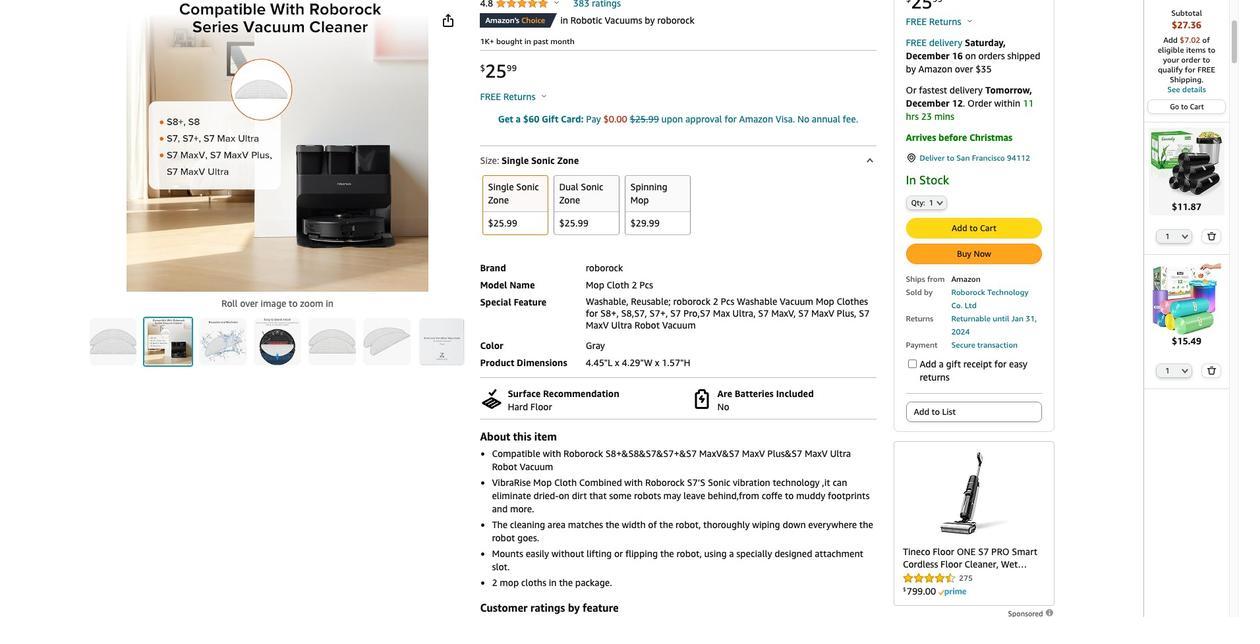 Task type: vqa. For each thing, say whether or not it's contained in the screenshot.
more.
yes



Task type: locate. For each thing, give the bounding box(es) containing it.
to right go
[[1181, 102, 1188, 111]]

popover image up saturday,
[[967, 19, 972, 22]]

francisco
[[972, 153, 1005, 163]]

1k+ bought in past month
[[480, 36, 575, 46]]

add up the buy on the top of page
[[952, 223, 967, 234]]

2 december from the top
[[906, 98, 950, 109]]

sonic inside selected size is single sonic zone. tap to collapse. element
[[531, 155, 555, 166]]

technology
[[773, 477, 820, 488]]

dropdown image left delete image
[[1182, 234, 1189, 239]]

ultra down s8+,
[[611, 320, 632, 331]]

mounts
[[492, 548, 523, 559]]

robots
[[634, 490, 661, 501]]

returns up payment
[[906, 314, 934, 324]]

december up 23
[[906, 98, 950, 109]]

a for add
[[939, 359, 944, 370]]

and
[[492, 503, 508, 514]]

to inside 'about this item compatible with roborock s8+&s8&s7&s7+&s7 maxv&s7 maxv plus&s7 maxv ultra robot vacuum vibrarise mop cloth combined with roborock s7's sonic vibration technology ,it can eliminate dried-on dirt that some robots may leave behind,from coffe to muddy footprints and more. the cleaning area matches the width of the robot, thoroughly wiping down everywhere the robot goes. mounts easily without lifting or flipping the robot, using a specially designed attachment slot. 2 mop cloths in the package.'
[[785, 490, 794, 501]]

. order within
[[963, 98, 1023, 109]]

of right width
[[648, 519, 657, 530]]

free delivery
[[906, 37, 962, 48]]

add left $7.02
[[1163, 35, 1178, 45]]

1 vertical spatial on
[[559, 490, 570, 501]]

$ 25 99
[[480, 60, 517, 82]]

choice
[[521, 15, 545, 25]]

popover image
[[554, 1, 559, 4]]

2 vertical spatial 1
[[1166, 367, 1170, 375]]

sonic right the dual
[[581, 181, 603, 192]]

0 horizontal spatial cart
[[980, 223, 997, 234]]

december down free delivery link
[[906, 50, 950, 61]]

1 vertical spatial 1
[[1166, 232, 1170, 240]]

1 vertical spatial cart
[[980, 223, 997, 234]]

qty:
[[911, 199, 925, 207]]

1 horizontal spatial cloth
[[607, 279, 629, 291]]

amazon
[[918, 63, 953, 74], [739, 113, 773, 124], [951, 274, 981, 284]]

product
[[480, 357, 514, 368]]

no inside are batteries included no
[[717, 401, 729, 412]]

0 vertical spatial no
[[797, 113, 809, 124]]

0 horizontal spatial cloth
[[554, 477, 577, 488]]

mop left clothes at the right top of page
[[816, 296, 834, 307]]

the right flipping
[[660, 548, 674, 559]]

Add to Cart submit
[[907, 219, 1041, 238]]

x right 4.45"l
[[615, 357, 619, 368]]

1 horizontal spatial over
[[955, 63, 973, 74]]

of inside of eligible items to your order to qualify for free shipping.
[[1202, 35, 1210, 45]]

cart for go to cart
[[1190, 102, 1204, 111]]

amazon's choice
[[485, 15, 545, 25]]

of
[[1202, 35, 1210, 45], [648, 519, 657, 530]]

dropdown image for $15.49
[[1182, 369, 1189, 374]]

$25.99 for dual sonic zone
[[559, 217, 589, 229]]

go to cart link
[[1148, 100, 1225, 113]]

2 vertical spatial returns
[[906, 314, 934, 324]]

$35
[[976, 63, 992, 74]]

1 vertical spatial pcs
[[721, 296, 735, 307]]

dropdown image left delete icon
[[1182, 369, 1189, 374]]

$25.99 down single sonic zone
[[488, 217, 517, 229]]

0 vertical spatial over
[[955, 63, 973, 74]]

None submit
[[483, 176, 548, 235], [555, 176, 619, 235], [626, 176, 690, 235], [1202, 230, 1220, 243], [89, 318, 137, 366], [144, 318, 191, 366], [199, 318, 246, 366], [254, 318, 301, 366], [309, 318, 356, 366], [363, 318, 411, 366], [418, 318, 466, 366], [1202, 365, 1220, 378], [483, 176, 548, 235], [555, 176, 619, 235], [626, 176, 690, 235], [1202, 230, 1220, 243], [89, 318, 137, 366], [144, 318, 191, 366], [199, 318, 246, 366], [254, 318, 301, 366], [309, 318, 356, 366], [363, 318, 411, 366], [418, 318, 466, 366], [1202, 365, 1220, 378]]

december for tomorrow, december 12
[[906, 98, 950, 109]]

gray
[[586, 340, 605, 351]]

0 horizontal spatial roborock
[[564, 448, 603, 459]]

add for add to cart
[[952, 223, 967, 234]]

0 vertical spatial cloth
[[607, 279, 629, 291]]

for left s8+,
[[586, 308, 598, 319]]

1 vertical spatial robot,
[[677, 548, 702, 559]]

roborock up may
[[645, 477, 685, 488]]

2 horizontal spatial roborock
[[951, 288, 985, 298]]

1 horizontal spatial robot
[[635, 320, 660, 331]]

arrives before christmas
[[906, 132, 1013, 143]]

zone
[[557, 155, 579, 166], [488, 194, 509, 206], [559, 194, 580, 206]]

returns up $60
[[503, 91, 536, 102]]

1 horizontal spatial of
[[1202, 35, 1210, 45]]

until
[[993, 314, 1009, 324]]

add for add $7.02
[[1163, 35, 1178, 45]]

zone inside dual sonic zone
[[559, 194, 580, 206]]

0 vertical spatial 1
[[929, 199, 933, 207]]

returnable until jan 31, 2024 button
[[951, 313, 1037, 337]]

add up returns
[[920, 359, 937, 370]]

dropdown image right qty: 1
[[937, 201, 943, 206]]

0 vertical spatial robot
[[635, 320, 660, 331]]

sonic up behind,from
[[708, 477, 730, 488]]

list
[[942, 407, 956, 418]]

s8+&s8&s7&s7+&s7
[[606, 448, 697, 459]]

0 horizontal spatial x
[[615, 357, 619, 368]]

1 vertical spatial a
[[939, 359, 944, 370]]

add left list on the bottom of page
[[914, 407, 929, 418]]

washable
[[737, 296, 777, 307]]

returns
[[920, 372, 950, 383]]

or fastest delivery
[[906, 84, 985, 96]]

cloth inside 'about this item compatible with roborock s8+&s8&s7&s7+&s7 maxv&s7 maxv plus&s7 maxv ultra robot vacuum vibrarise mop cloth combined with roborock s7's sonic vibration technology ,it can eliminate dried-on dirt that some robots may leave behind,from coffe to muddy footprints and more. the cleaning area matches the width of the robot, thoroughly wiping down everywhere the robot goes. mounts easily without lifting or flipping the robot, using a specially designed attachment slot. 2 mop cloths in the package.'
[[554, 477, 577, 488]]

single down the size:
[[488, 181, 514, 192]]

the down may
[[659, 519, 673, 530]]

1 horizontal spatial on
[[965, 50, 976, 61]]

1.2 gallon/330pcs strong trash bags colorful clear garbage bags by teivio, bathroom trash can bin liners, small plastic bags for home office kitchen, multicolor image
[[1151, 263, 1223, 335]]

0 horizontal spatial robot
[[492, 461, 517, 472]]

0 horizontal spatial 2
[[492, 577, 497, 588]]

free returns button up free delivery link
[[906, 15, 972, 28]]

feature
[[583, 601, 619, 615]]

add inside add a gift receipt for easy returns
[[920, 359, 937, 370]]

popover image
[[967, 19, 972, 22], [541, 94, 546, 97]]

2 up max
[[713, 296, 718, 307]]

1 vertical spatial 2
[[713, 296, 718, 307]]

vacuum up maxv,
[[780, 296, 813, 307]]

0 horizontal spatial popover image
[[541, 94, 546, 97]]

returnable
[[951, 314, 991, 324]]

by up or
[[906, 63, 916, 74]]

4.45"l x 4.29"w x 1.57"h
[[586, 357, 690, 368]]

roll over image to zoom in
[[221, 298, 334, 309]]

cart up now
[[980, 223, 997, 234]]

a inside 'about this item compatible with roborock s8+&s8&s7&s7+&s7 maxv&s7 maxv plus&s7 maxv ultra robot vacuum vibrarise mop cloth combined with roborock s7's sonic vibration technology ,it can eliminate dried-on dirt that some robots may leave behind,from coffe to muddy footprints and more. the cleaning area matches the width of the robot, thoroughly wiping down everywhere the robot goes. mounts easily without lifting or flipping the robot, using a specially designed attachment slot. 2 mop cloths in the package.'
[[729, 548, 734, 559]]

$25.99 for single sonic zone
[[488, 217, 517, 229]]

maxv left plus,
[[811, 308, 834, 319]]

1 horizontal spatial popover image
[[967, 19, 972, 22]]

0 vertical spatial vacuum
[[780, 296, 813, 307]]

add inside "option"
[[914, 407, 929, 418]]

a
[[516, 113, 521, 124], [939, 359, 944, 370], [729, 548, 734, 559]]

$25.99 down dual sonic zone
[[559, 217, 589, 229]]

zone up the dual
[[557, 155, 579, 166]]

for right qualify
[[1185, 65, 1195, 74]]

in
[[560, 15, 568, 26], [524, 36, 531, 46], [326, 298, 334, 309], [549, 577, 557, 588]]

free
[[906, 16, 927, 27], [906, 37, 927, 48], [1198, 65, 1215, 74], [480, 91, 501, 102]]

pcs up max
[[721, 296, 735, 307]]

0 vertical spatial pcs
[[640, 279, 653, 291]]

card:
[[561, 113, 584, 124]]

in up month
[[560, 15, 568, 26]]

of eligible items to your order to qualify for free shipping.
[[1158, 35, 1216, 84]]

1 vertical spatial roborock
[[586, 262, 623, 274]]

s7 down clothes at the right top of page
[[859, 308, 870, 319]]

spinning mop
[[630, 181, 667, 206]]

roborock up ltd
[[951, 288, 985, 298]]

on inside on orders shipped by amazon over $35
[[965, 50, 976, 61]]

2 inside 'about this item compatible with roborock s8+&s8&s7&s7+&s7 maxv&s7 maxv plus&s7 maxv ultra robot vacuum vibrarise mop cloth combined with roborock s7's sonic vibration technology ,it can eliminate dried-on dirt that some robots may leave behind,from coffe to muddy footprints and more. the cleaning area matches the width of the robot, thoroughly wiping down everywhere the robot goes. mounts easily without lifting or flipping the robot, using a specially designed attachment slot. 2 mop cloths in the package.'
[[492, 577, 497, 588]]

amazon up fastest
[[918, 63, 953, 74]]

by inside on orders shipped by amazon over $35
[[906, 63, 916, 74]]

ships
[[906, 274, 925, 284]]

sonic inside single sonic zone
[[516, 181, 539, 192]]

ultra inside 'about this item compatible with roborock s8+&s8&s7&s7+&s7 maxv&s7 maxv plus&s7 maxv ultra robot vacuum vibrarise mop cloth combined with roborock s7's sonic vibration technology ,it can eliminate dried-on dirt that some robots may leave behind,from coffe to muddy footprints and more. the cleaning area matches the width of the robot, thoroughly wiping down everywhere the robot goes. mounts easily without lifting or flipping the robot, using a specially designed attachment slot. 2 mop cloths in the package.'
[[830, 448, 851, 459]]

1 vertical spatial single
[[488, 181, 514, 192]]

1 horizontal spatial x
[[655, 357, 659, 368]]

Add a gift receipt for easy returns checkbox
[[908, 360, 917, 369]]

s7 down the 'washable'
[[758, 308, 769, 319]]

to
[[1208, 45, 1216, 55], [1203, 55, 1210, 65], [1181, 102, 1188, 111], [947, 153, 954, 163], [970, 223, 978, 234], [289, 298, 298, 309], [932, 407, 940, 418], [785, 490, 794, 501]]

no down are
[[717, 401, 729, 412]]

0 vertical spatial of
[[1202, 35, 1210, 45]]

compatible
[[492, 448, 540, 459]]

99
[[507, 63, 517, 73]]

0 vertical spatial delivery
[[929, 37, 962, 48]]

2 horizontal spatial 2
[[713, 296, 718, 307]]

1 right qty:
[[929, 199, 933, 207]]

combined
[[579, 477, 622, 488]]

free returns button up 'get'
[[480, 90, 546, 103]]

your
[[1163, 55, 1179, 65]]

1 vertical spatial vacuum
[[662, 320, 696, 331]]

returns for the bottommost popover icon
[[503, 91, 536, 102]]

0 vertical spatial on
[[965, 50, 976, 61]]

name
[[510, 279, 535, 291]]

1 december from the top
[[906, 50, 950, 61]]

1 for $11.87
[[1166, 232, 1170, 240]]

2 vertical spatial 2
[[492, 577, 497, 588]]

2 vertical spatial dropdown image
[[1182, 369, 1189, 374]]

add for add a gift receipt for easy returns
[[920, 359, 937, 370]]

by right sold
[[924, 288, 933, 298]]

gift
[[946, 359, 961, 370]]

1 horizontal spatial pcs
[[721, 296, 735, 307]]

tomorrow,
[[985, 84, 1032, 96]]

1 vertical spatial no
[[717, 401, 729, 412]]

4.45"l
[[586, 357, 613, 368]]

hommaly 1.2 gallon 240 pcs small black trash bags, strong garbage bags, bathroom trash can bin liners unscented, mini plastic bags for office, waste basket liner, fit 3,4.5,6 liters, 0.5,0.8,1,1.2 gal image
[[1151, 128, 1223, 200]]

$0.00
[[603, 113, 627, 124]]

zone down the size:
[[488, 194, 509, 206]]

zone inside single sonic zone
[[488, 194, 509, 206]]

by right the ratings
[[568, 601, 580, 615]]

2 vertical spatial roborock
[[645, 477, 685, 488]]

0 vertical spatial roborock
[[951, 288, 985, 298]]

pcs
[[640, 279, 653, 291], [721, 296, 735, 307]]

no right visa.
[[797, 113, 809, 124]]

$60
[[523, 113, 539, 124]]

1 vertical spatial december
[[906, 98, 950, 109]]

saturday,
[[965, 37, 1006, 48]]

2 horizontal spatial vacuum
[[780, 296, 813, 307]]

product dimensions
[[480, 357, 567, 368]]

0 vertical spatial cart
[[1190, 102, 1204, 111]]

for inside add a gift receipt for easy returns
[[994, 359, 1007, 370]]

sonic down gift
[[531, 155, 555, 166]]

roborock inside washable, reusable; roborock 2 pcs washable vacuum mop clothes for s8+, s8,s7, s7+, s7 pro,s7 max ultra, s7 maxv, s7 maxv plus, s7 maxv ultra robot vacuum
[[673, 296, 711, 307]]

0 horizontal spatial over
[[240, 298, 258, 309]]

customer ratings by feature
[[480, 601, 619, 615]]

roborock right vacuums on the top of the page
[[657, 15, 695, 26]]

mins
[[934, 111, 954, 122]]

pcs up reusable;
[[640, 279, 653, 291]]

free delivery link
[[906, 37, 962, 48]]

1 vertical spatial robot
[[492, 461, 517, 472]]

mop down spinning
[[630, 194, 649, 206]]

robot, down leave at the bottom
[[676, 519, 701, 530]]

$
[[480, 63, 485, 73]]

0 horizontal spatial of
[[648, 519, 657, 530]]

roborock inside 'roborock technology co. ltd returns'
[[951, 288, 985, 298]]

add for add to list
[[914, 407, 929, 418]]

orders
[[978, 50, 1005, 61]]

ultra up can on the bottom right
[[830, 448, 851, 459]]

free up free delivery link
[[906, 16, 927, 27]]

on right 16
[[965, 50, 976, 61]]

2 inside washable, reusable; roborock 2 pcs washable vacuum mop clothes for s8+, s8,s7, s7+, s7 pro,s7 max ultra, s7 maxv, s7 maxv plus, s7 maxv ultra robot vacuum
[[713, 296, 718, 307]]

clothes
[[837, 296, 868, 307]]

0 horizontal spatial free returns
[[480, 91, 538, 102]]

sonic down the size: single sonic zone
[[516, 181, 539, 192]]

a right using
[[729, 548, 734, 559]]

mop inside spinning mop
[[630, 194, 649, 206]]

0 vertical spatial december
[[906, 50, 950, 61]]

single right the size:
[[502, 155, 529, 166]]

amazon down the buy on the top of page
[[951, 274, 981, 284]]

1 horizontal spatial vacuum
[[662, 320, 696, 331]]

area
[[548, 519, 566, 530]]

floor
[[530, 401, 552, 412]]

0 horizontal spatial a
[[516, 113, 521, 124]]

2 up reusable;
[[632, 279, 637, 291]]

1 horizontal spatial ultra
[[830, 448, 851, 459]]

delivery up . at the top
[[950, 84, 983, 96]]

over down 16
[[955, 63, 973, 74]]

0 vertical spatial free returns
[[906, 16, 964, 27]]

to up buy now
[[970, 223, 978, 234]]

roborock up mop cloth 2 pcs
[[586, 262, 623, 274]]

special
[[480, 297, 511, 308]]

1 horizontal spatial a
[[729, 548, 734, 559]]

1 horizontal spatial $25.99
[[559, 217, 589, 229]]

size:
[[480, 155, 499, 166]]

a left gift
[[939, 359, 944, 370]]

1 left delete icon
[[1166, 367, 1170, 375]]

robot up vibrarise at left bottom
[[492, 461, 517, 472]]

a right 'get'
[[516, 113, 521, 124]]

$25.99 left upon at the top
[[630, 113, 659, 124]]

are
[[717, 388, 732, 399]]

$11.87
[[1172, 201, 1202, 212]]

1 horizontal spatial no
[[797, 113, 809, 124]]

pro,s7
[[683, 308, 711, 319]]

1 vertical spatial cloth
[[554, 477, 577, 488]]

1 vertical spatial popover image
[[541, 94, 546, 97]]

1 horizontal spatial cart
[[1190, 102, 1204, 111]]

robot, left using
[[677, 548, 702, 559]]

delete image
[[1207, 367, 1216, 375]]

zone down the dual
[[559, 194, 580, 206]]

robot down s7+,
[[635, 320, 660, 331]]

1 vertical spatial delivery
[[950, 84, 983, 96]]

maxv down s8+,
[[586, 320, 609, 331]]

1 horizontal spatial with
[[624, 477, 643, 488]]

1 horizontal spatial free returns
[[906, 16, 964, 27]]

cloth
[[607, 279, 629, 291], [554, 477, 577, 488]]

of inside 'about this item compatible with roborock s8+&s8&s7&s7+&s7 maxv&s7 maxv plus&s7 maxv ultra robot vacuum vibrarise mop cloth combined with roborock s7's sonic vibration technology ,it can eliminate dried-on dirt that some robots may leave behind,from coffe to muddy footprints and more. the cleaning area matches the width of the robot, thoroughly wiping down everywhere the robot goes. mounts easily without lifting or flipping the robot, using a specially designed attachment slot. 2 mop cloths in the package.'
[[648, 519, 657, 530]]

deliver to san francisco 94112‌
[[920, 153, 1030, 163]]

cloth up dirt on the left
[[554, 477, 577, 488]]

washable, reusable; roborock 2 pcs washable vacuum mop clothes for s8+, s8,s7, s7+, s7 pro,s7 max ultra, s7 maxv, s7 maxv plus, s7 maxv ultra robot vacuum
[[586, 296, 870, 331]]

1 vertical spatial over
[[240, 298, 258, 309]]

0 vertical spatial free returns button
[[906, 15, 972, 28]]

pay
[[586, 113, 601, 124]]

2 vertical spatial roborock
[[673, 296, 711, 307]]

4.29"w
[[622, 357, 653, 368]]

for inside washable, reusable; roborock 2 pcs washable vacuum mop clothes for s8+, s8,s7, s7+, s7 pro,s7 max ultra, s7 maxv, s7 maxv plus, s7 maxv ultra robot vacuum
[[586, 308, 598, 319]]

0 horizontal spatial ultra
[[611, 320, 632, 331]]

1 vertical spatial of
[[648, 519, 657, 530]]

hard
[[508, 401, 528, 412]]

to left "zoom"
[[289, 298, 298, 309]]

Add to List submit
[[907, 403, 1041, 422]]

vacuum inside 'about this item compatible with roborock s8+&s8&s7&s7+&s7 maxv&s7 maxv plus&s7 maxv ultra robot vacuum vibrarise mop cloth combined with roborock s7's sonic vibration technology ,it can eliminate dried-on dirt that some robots may leave behind,from coffe to muddy footprints and more. the cleaning area matches the width of the robot, thoroughly wiping down everywhere the robot goes. mounts easily without lifting or flipping the robot, using a specially designed attachment slot. 2 mop cloths in the package.'
[[520, 461, 553, 472]]

1 vertical spatial ultra
[[830, 448, 851, 459]]

single sonic zone
[[488, 181, 539, 206]]

free returns for the bottommost popover icon
[[480, 91, 538, 102]]

0 horizontal spatial with
[[543, 448, 561, 459]]

to right order
[[1203, 55, 1210, 65]]

delete image
[[1207, 232, 1216, 240]]

roborock
[[657, 15, 695, 26], [586, 262, 623, 274], [673, 296, 711, 307]]

mop inside 'about this item compatible with roborock s8+&s8&s7&s7+&s7 maxv&s7 maxv plus&s7 maxv ultra robot vacuum vibrarise mop cloth combined with roborock s7's sonic vibration technology ,it can eliminate dried-on dirt that some robots may leave behind,from coffe to muddy footprints and more. the cleaning area matches the width of the robot, thoroughly wiping down everywhere the robot goes. mounts easily without lifting or flipping the robot, using a specially designed attachment slot. 2 mop cloths in the package.'
[[533, 477, 552, 488]]

Add to List radio
[[906, 402, 1042, 423]]

2 horizontal spatial a
[[939, 359, 944, 370]]

december inside the tomorrow, december 12
[[906, 98, 950, 109]]

subtotal
[[1171, 8, 1202, 18]]

a inside add a gift receipt for easy returns
[[939, 359, 944, 370]]

roborock up combined
[[564, 448, 603, 459]]

flipping
[[625, 548, 658, 559]]

visa.
[[776, 113, 795, 124]]

2 left mop
[[492, 577, 497, 588]]

in right cloths
[[549, 577, 557, 588]]

0 vertical spatial amazon
[[918, 63, 953, 74]]

0 horizontal spatial on
[[559, 490, 570, 501]]

over right roll
[[240, 298, 258, 309]]

zone for single sonic zone
[[488, 194, 509, 206]]

cart down the details
[[1190, 102, 1204, 111]]

0 vertical spatial a
[[516, 113, 521, 124]]

1 vertical spatial free returns
[[480, 91, 538, 102]]

2 vertical spatial vacuum
[[520, 461, 553, 472]]

december inside saturday, december 16
[[906, 50, 950, 61]]

1 vertical spatial dropdown image
[[1182, 234, 1189, 239]]

goes.
[[517, 532, 539, 543]]

delivery up 16
[[929, 37, 962, 48]]

dropdown image
[[937, 201, 943, 206], [1182, 234, 1189, 239], [1182, 369, 1189, 374]]

for inside of eligible items to your order to qualify for free shipping.
[[1185, 65, 1195, 74]]

free down items
[[1198, 65, 1215, 74]]

0 vertical spatial returns
[[929, 16, 961, 27]]

s7 right maxv,
[[798, 308, 809, 319]]

transaction
[[977, 340, 1018, 350]]

free returns up free delivery link
[[906, 16, 964, 27]]

to right items
[[1208, 45, 1216, 55]]

single inside single sonic zone
[[488, 181, 514, 192]]

to left list on the bottom of page
[[932, 407, 940, 418]]

0 vertical spatial single
[[502, 155, 529, 166]]

fastest
[[919, 84, 947, 96]]

free returns up 'get'
[[480, 91, 538, 102]]

s7 right s7+,
[[670, 308, 681, 319]]

s7's
[[687, 477, 705, 488]]

1
[[929, 199, 933, 207], [1166, 232, 1170, 240], [1166, 367, 1170, 375]]

roborock up pro,s7
[[673, 296, 711, 307]]

1 vertical spatial with
[[624, 477, 643, 488]]

0 horizontal spatial pcs
[[640, 279, 653, 291]]

1 vertical spatial returns
[[503, 91, 536, 102]]

$29.99
[[630, 217, 660, 229]]

31,
[[1026, 314, 1037, 324]]

1 left delete image
[[1166, 232, 1170, 240]]

0 horizontal spatial $25.99
[[488, 217, 517, 229]]

0 horizontal spatial vacuum
[[520, 461, 553, 472]]

2 vertical spatial amazon
[[951, 274, 981, 284]]

1 vertical spatial free returns button
[[480, 90, 546, 103]]

2 vertical spatial a
[[729, 548, 734, 559]]



Task type: describe. For each thing, give the bounding box(es) containing it.
more.
[[510, 503, 534, 514]]

free inside of eligible items to your order to qualify for free shipping.
[[1198, 65, 1215, 74]]

ultra,
[[733, 308, 756, 319]]

about this item compatible with roborock s8+&s8&s7&s7+&s7 maxv&s7 maxv plus&s7 maxv ultra robot vacuum vibrarise mop cloth combined with roborock s7's sonic vibration technology ,it can eliminate dried-on dirt that some robots may leave behind,from coffe to muddy footprints and more. the cleaning area matches the width of the robot, thoroughly wiping down everywhere the robot goes. mounts easily without lifting or flipping the robot, using a specially designed attachment slot. 2 mop cloths in the package.
[[480, 430, 873, 588]]

can
[[833, 477, 847, 488]]

color
[[480, 340, 503, 351]]

sonic inside dual sonic zone
[[581, 181, 603, 192]]

2 horizontal spatial $25.99
[[630, 113, 659, 124]]

3 s7 from the left
[[798, 308, 809, 319]]

width
[[622, 519, 646, 530]]

94112‌
[[1007, 153, 1030, 163]]

within
[[994, 98, 1020, 109]]

robot inside washable, reusable; roborock 2 pcs washable vacuum mop clothes for s8+, s8,s7, s7+, s7 pro,s7 max ultra, s7 maxv, s7 maxv plus, s7 maxv ultra robot vacuum
[[635, 320, 660, 331]]

pcs inside washable, reusable; roborock 2 pcs washable vacuum mop clothes for s8+, s8,s7, s7+, s7 pro,s7 max ultra, s7 maxv, s7 maxv plus, s7 maxv ultra robot vacuum
[[721, 296, 735, 307]]

receipt
[[963, 359, 992, 370]]

everywhere
[[808, 519, 857, 530]]

ltd
[[965, 301, 977, 311]]

to inside add to list "option"
[[932, 407, 940, 418]]

muddy
[[796, 490, 825, 501]]

order
[[1181, 55, 1201, 65]]

zone inside selected size is single sonic zone. tap to collapse. element
[[557, 155, 579, 166]]

qty: 1
[[911, 199, 933, 207]]

cart for add to cart
[[980, 223, 997, 234]]

1.57"h
[[662, 357, 690, 368]]

0 vertical spatial with
[[543, 448, 561, 459]]

1 vertical spatial roborock
[[564, 448, 603, 459]]

shipped
[[1007, 50, 1040, 61]]

on inside 'about this item compatible with roborock s8+&s8&s7&s7+&s7 maxv&s7 maxv plus&s7 maxv ultra robot vacuum vibrarise mop cloth combined with roborock s7's sonic vibration technology ,it can eliminate dried-on dirt that some robots may leave behind,from coffe to muddy footprints and more. the cleaning area matches the width of the robot, thoroughly wiping down everywhere the robot goes. mounts easily without lifting or flipping the robot, using a specially designed attachment slot. 2 mop cloths in the package.'
[[559, 490, 570, 501]]

Buy Now submit
[[907, 245, 1041, 264]]

16
[[952, 50, 963, 61]]

mop
[[500, 577, 519, 588]]

1 for $15.49
[[1166, 367, 1170, 375]]

eliminate
[[492, 490, 531, 501]]

in left past
[[524, 36, 531, 46]]

in
[[906, 173, 916, 187]]

deliver
[[920, 153, 945, 163]]

qualify
[[1158, 65, 1183, 74]]

size: single sonic zone
[[480, 155, 579, 166]]

plus&s7
[[767, 448, 802, 459]]

the left width
[[606, 519, 619, 530]]

2024
[[951, 327, 970, 337]]

in right "zoom"
[[326, 298, 334, 309]]

mop up washable,
[[586, 279, 604, 291]]

0 vertical spatial roborock
[[657, 15, 695, 26]]

dirt
[[572, 490, 587, 501]]

1 s7 from the left
[[670, 308, 681, 319]]

0 vertical spatial dropdown image
[[937, 201, 943, 206]]

$15.49
[[1172, 336, 1202, 347]]

maxv up vibration
[[742, 448, 765, 459]]

1 horizontal spatial roborock
[[645, 477, 685, 488]]

robot
[[492, 532, 515, 543]]

add $7.02
[[1163, 35, 1202, 45]]

free returns for top popover icon
[[906, 16, 964, 27]]

cleaning
[[510, 519, 545, 530]]

easy
[[1009, 359, 1028, 370]]

batteries
[[735, 388, 774, 399]]

in inside 'about this item compatible with roborock s8+&s8&s7&s7+&s7 maxv&s7 maxv plus&s7 maxv ultra robot vacuum vibrarise mop cloth combined with roborock s7's sonic vibration technology ,it can eliminate dried-on dirt that some robots may leave behind,from coffe to muddy footprints and more. the cleaning area matches the width of the robot, thoroughly wiping down everywhere the robot goes. mounts easily without lifting or flipping the robot, using a specially designed attachment slot. 2 mop cloths in the package.'
[[549, 577, 557, 588]]

by right vacuums on the top of the page
[[645, 15, 655, 26]]

using
[[704, 548, 727, 559]]

robot inside 'about this item compatible with roborock s8+&s8&s7&s7+&s7 maxv&s7 maxv plus&s7 maxv ultra robot vacuum vibrarise mop cloth combined with roborock s7's sonic vibration technology ,it can eliminate dried-on dirt that some robots may leave behind,from coffe to muddy footprints and more. the cleaning area matches the width of the robot, thoroughly wiping down everywhere the robot goes. mounts easily without lifting or flipping the robot, using a specially designed attachment slot. 2 mop cloths in the package.'
[[492, 461, 517, 472]]

max
[[713, 308, 730, 319]]

amazon inside on orders shipped by amazon over $35
[[918, 63, 953, 74]]

model name
[[480, 279, 535, 291]]

mop inside washable, reusable; roborock 2 pcs washable vacuum mop clothes for s8+, s8,s7, s7+, s7 pro,s7 max ultra, s7 maxv, s7 maxv plus, s7 maxv ultra robot vacuum
[[816, 296, 834, 307]]

down
[[783, 519, 806, 530]]

.
[[963, 98, 965, 109]]

to inside go to cart link
[[1181, 102, 1188, 111]]

12
[[952, 98, 963, 109]]

on orders shipped by amazon over $35
[[906, 50, 1040, 74]]

selected size is single sonic zone. tap to collapse. element
[[480, 146, 876, 173]]

stock
[[919, 173, 949, 187]]

see details
[[1167, 84, 1206, 94]]

december for saturday, december 16
[[906, 50, 950, 61]]

0 vertical spatial robot,
[[676, 519, 701, 530]]

amazon inside ships from amazon sold by
[[951, 274, 981, 284]]

matches
[[568, 519, 603, 530]]

11
[[1023, 98, 1034, 109]]

washable,
[[586, 296, 629, 307]]

1k+
[[480, 36, 494, 46]]

25
[[485, 60, 507, 82]]

returns for top popover icon
[[929, 16, 961, 27]]

footprints
[[828, 490, 870, 501]]

free up or
[[906, 37, 927, 48]]

maxv up ,it
[[805, 448, 828, 459]]

0 horizontal spatial free returns button
[[480, 90, 546, 103]]

2 x from the left
[[655, 357, 659, 368]]

$27.36
[[1172, 19, 1202, 30]]

jan
[[1011, 314, 1024, 324]]

included
[[776, 388, 814, 399]]

the right the everywhere
[[859, 519, 873, 530]]

vacuums
[[605, 15, 642, 26]]

see details link
[[1151, 84, 1223, 94]]

maxv&s7
[[699, 448, 740, 459]]

cloths
[[521, 577, 546, 588]]

item
[[534, 430, 557, 443]]

free down 25
[[480, 91, 501, 102]]

robotic
[[571, 15, 602, 26]]

surface recommendation hard floor
[[508, 388, 619, 412]]

gift
[[542, 113, 559, 124]]

special feature
[[480, 297, 547, 308]]

buy now
[[957, 249, 991, 259]]

ultra inside washable, reusable; roborock 2 pcs washable vacuum mop clothes for s8+, s8,s7, s7+, s7 pro,s7 max ultra, s7 maxv, s7 maxv plus, s7 maxv ultra robot vacuum
[[611, 320, 632, 331]]

sonic inside 'about this item compatible with roborock s8+&s8&s7&s7+&s7 maxv&s7 maxv plus&s7 maxv ultra robot vacuum vibrarise mop cloth combined with roborock s7's sonic vibration technology ,it can eliminate dried-on dirt that some robots may leave behind,from coffe to muddy footprints and more. the cleaning area matches the width of the robot, thoroughly wiping down everywhere the robot goes. mounts easily without lifting or flipping the robot, using a specially designed attachment slot. 2 mop cloths in the package.'
[[708, 477, 730, 488]]

over inside on orders shipped by amazon over $35
[[955, 63, 973, 74]]

1 vertical spatial amazon
[[739, 113, 773, 124]]

dropdown image for $11.87
[[1182, 234, 1189, 239]]

fee.
[[843, 113, 858, 124]]

1 horizontal spatial 2
[[632, 279, 637, 291]]

add to list
[[914, 407, 956, 418]]

brand
[[480, 262, 506, 274]]

month
[[551, 36, 575, 46]]

zone for dual sonic zone
[[559, 194, 580, 206]]

easily
[[526, 548, 549, 559]]

specially
[[736, 548, 772, 559]]

a for get
[[516, 113, 521, 124]]

buy
[[957, 249, 972, 259]]

arrives
[[906, 132, 936, 143]]

the left "package." at the bottom of page
[[559, 577, 573, 588]]

maxv,
[[771, 308, 796, 319]]

for right approval
[[724, 113, 737, 124]]

1 horizontal spatial free returns button
[[906, 15, 972, 28]]

order
[[968, 98, 992, 109]]

1 x from the left
[[615, 357, 619, 368]]

annual
[[812, 113, 840, 124]]

0 vertical spatial popover image
[[967, 19, 972, 22]]

4 s7 from the left
[[859, 308, 870, 319]]

2 s7 from the left
[[758, 308, 769, 319]]

by inside ships from amazon sold by
[[924, 288, 933, 298]]

dimensions
[[517, 357, 567, 368]]

to left san
[[947, 153, 954, 163]]

the
[[492, 519, 508, 530]]

11 hrs 23 mins
[[906, 98, 1034, 122]]

bought
[[496, 36, 522, 46]]

roborock technology co. ltd returns
[[906, 288, 1029, 324]]

returns inside 'roborock technology co. ltd returns'
[[906, 314, 934, 324]]

now
[[974, 249, 991, 259]]

roll
[[221, 298, 238, 309]]



